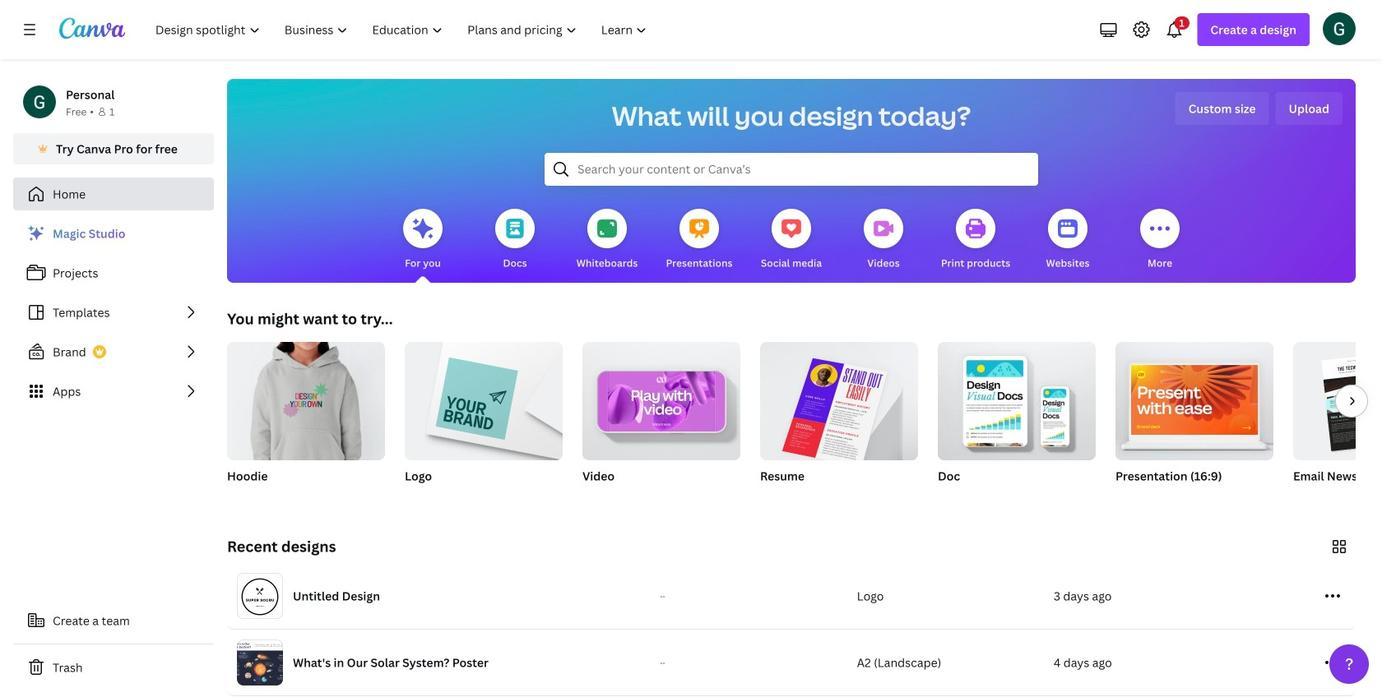 Task type: vqa. For each thing, say whether or not it's contained in the screenshot.
Search search box at the top
yes



Task type: locate. For each thing, give the bounding box(es) containing it.
None search field
[[545, 153, 1038, 186]]

top level navigation element
[[145, 13, 661, 46]]

group
[[227, 336, 385, 505], [227, 336, 385, 461], [405, 336, 563, 505], [405, 336, 563, 461], [582, 336, 740, 505], [582, 336, 740, 461], [760, 336, 918, 505], [760, 336, 918, 468], [938, 342, 1096, 505], [938, 342, 1096, 461], [1116, 342, 1274, 505], [1293, 342, 1382, 505]]

list
[[13, 217, 214, 408]]

greg robinson image
[[1323, 12, 1356, 45]]

Search search field
[[578, 154, 1005, 185]]



